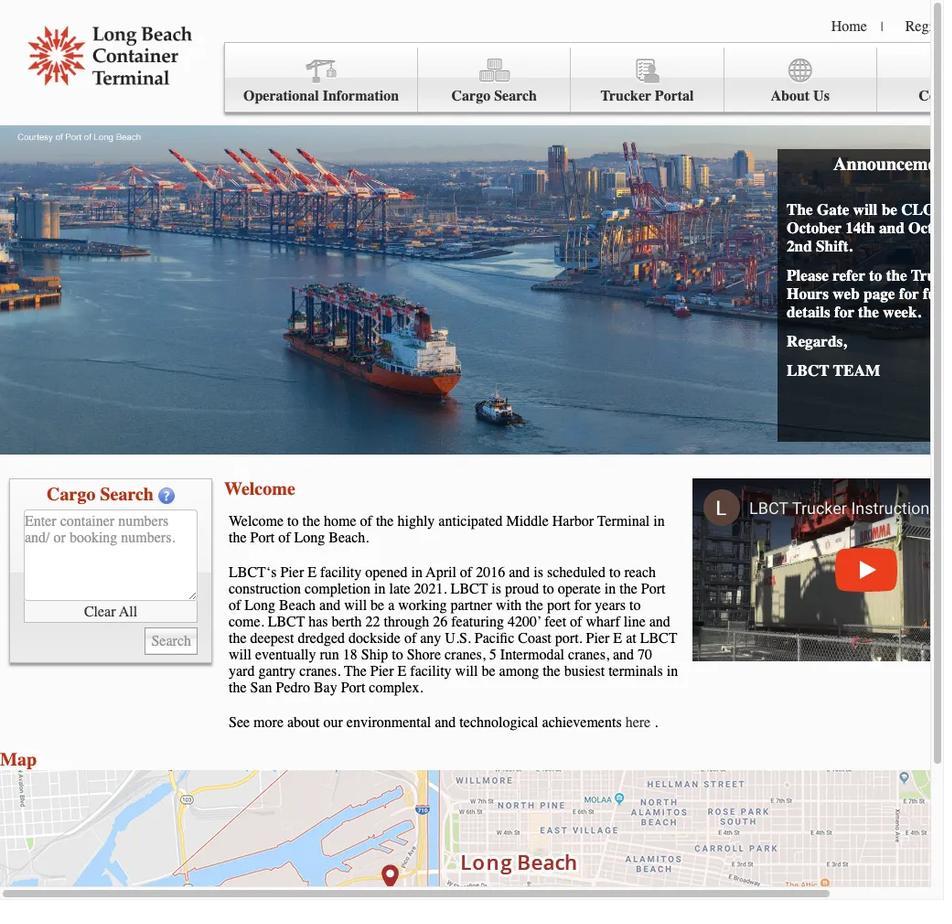 Task type: locate. For each thing, give the bounding box(es) containing it.
be left a at left
[[371, 598, 385, 614]]

cargo
[[452, 88, 491, 104], [47, 484, 96, 505]]

to right ship
[[392, 647, 403, 663]]

port right bay
[[341, 680, 365, 696]]

1 vertical spatial welcome
[[229, 513, 284, 530]]

1 horizontal spatial be
[[482, 663, 496, 680]]

eventually
[[255, 647, 316, 663]]

cranes, down wharf
[[568, 647, 609, 663]]

to left reach
[[609, 565, 621, 581]]

bay
[[314, 680, 337, 696]]

1 vertical spatial be
[[371, 598, 385, 614]]

and
[[509, 565, 530, 581], [319, 598, 341, 614], [649, 614, 671, 631], [613, 647, 634, 663], [435, 715, 456, 731]]

lbct team
[[787, 361, 880, 380]]

cranes,
[[445, 647, 486, 663], [568, 647, 609, 663]]

e left the shore
[[398, 663, 407, 680]]

will
[[853, 200, 878, 219], [344, 598, 367, 614], [229, 647, 252, 663], [455, 663, 478, 680]]

of up construction
[[278, 530, 291, 546]]

the right run
[[344, 663, 367, 680]]

pier right port.
[[586, 631, 610, 647]]

the left highly
[[376, 513, 394, 530]]

shore
[[407, 647, 441, 663]]

|
[[881, 19, 884, 35]]

at
[[626, 631, 637, 647]]

0 vertical spatial be
[[882, 200, 898, 219]]

0 vertical spatial e
[[308, 565, 317, 581]]

welcome inside welcome to the home of the highly anticipated middle harbor terminal in the port of long beach.
[[229, 513, 284, 530]]

of left 'any'
[[404, 631, 417, 647]]

2 vertical spatial port
[[341, 680, 365, 696]]

the
[[787, 200, 813, 219], [344, 663, 367, 680]]

welcome to the home of the highly anticipated middle harbor terminal in the port of long beach.
[[229, 513, 665, 546]]

port
[[250, 530, 275, 546], [641, 581, 666, 598], [341, 680, 365, 696]]

san
[[250, 680, 272, 696]]

here link
[[626, 715, 651, 731]]

the up lbct's
[[229, 530, 247, 546]]

middle
[[507, 513, 549, 530]]

1 cranes, from the left
[[445, 647, 486, 663]]

gantry
[[258, 663, 296, 680]]

and right beach
[[319, 598, 341, 614]]

4200'
[[508, 614, 542, 631]]

to inside welcome to the home of the highly anticipated middle harbor terminal in the port of long beach.
[[287, 513, 299, 530]]

0 vertical spatial facility
[[320, 565, 362, 581]]

1 vertical spatial port
[[641, 581, 666, 598]]

refer
[[833, 266, 866, 285]]

opened
[[365, 565, 408, 581]]

0 horizontal spatial cranes,
[[445, 647, 486, 663]]

please refer to the truck
[[787, 266, 944, 321]]

2 vertical spatial be
[[482, 663, 496, 680]]

2 horizontal spatial e
[[613, 631, 622, 647]]

18
[[343, 647, 358, 663]]

welcome
[[224, 479, 295, 500], [229, 513, 284, 530]]

2 vertical spatial e
[[398, 663, 407, 680]]

ship
[[361, 647, 388, 663]]

truck
[[911, 266, 944, 285]]

in
[[654, 513, 665, 530], [411, 565, 423, 581], [374, 581, 386, 598], [605, 581, 616, 598], [667, 663, 678, 680]]

terminals
[[609, 663, 663, 680]]

pedro
[[276, 680, 310, 696]]

0 vertical spatial search
[[494, 88, 537, 104]]

to right refer
[[869, 266, 883, 285]]

2021.
[[414, 581, 447, 598]]

70
[[638, 647, 652, 663]]

facility down 'beach.'
[[320, 565, 362, 581]]

lbct down 'regards,​'
[[787, 361, 830, 380]]

clear
[[84, 604, 116, 620]]

pier up beach
[[280, 565, 304, 581]]

0 vertical spatial the
[[787, 200, 813, 219]]

trucker portal
[[601, 88, 694, 104]]

2 horizontal spatial port
[[641, 581, 666, 598]]

our
[[324, 715, 343, 731]]

.
[[654, 715, 658, 731]]

all
[[119, 604, 137, 620]]

feet
[[545, 614, 567, 631]]

gate
[[817, 200, 850, 219]]

home
[[324, 513, 356, 530]]

be left among
[[482, 663, 496, 680]]

2 horizontal spatial be
[[882, 200, 898, 219]]

lbct's
[[229, 565, 277, 581]]

1 vertical spatial long
[[245, 598, 276, 614]]

0 horizontal spatial pier
[[280, 565, 304, 581]]

is left proud on the right
[[492, 581, 501, 598]]

0 vertical spatial welcome
[[224, 479, 295, 500]]

2 vertical spatial pier
[[370, 663, 394, 680]]

in inside welcome to the home of the highly anticipated middle harbor terminal in the port of long beach.
[[654, 513, 665, 530]]

of down lbct's
[[229, 598, 241, 614]]

run
[[320, 647, 339, 663]]

coast
[[518, 631, 552, 647]]

0 vertical spatial pier
[[280, 565, 304, 581]]

welcome for welcome
[[224, 479, 295, 500]]

come.
[[229, 614, 264, 631]]

0 horizontal spatial is
[[492, 581, 501, 598]]

menu bar containing operational information
[[224, 42, 944, 113]]

among
[[499, 663, 539, 680]]

be left clos at the right
[[882, 200, 898, 219]]

e
[[308, 565, 317, 581], [613, 631, 622, 647], [398, 663, 407, 680]]

port up lbct's
[[250, 530, 275, 546]]

0 horizontal spatial long
[[245, 598, 276, 614]]

announcemen
[[834, 154, 944, 175]]

port up "line"
[[641, 581, 666, 598]]

is
[[534, 565, 544, 581], [492, 581, 501, 598]]

port inside welcome to the home of the highly anticipated middle harbor terminal in the port of long beach.
[[250, 530, 275, 546]]

see more about our environmental and technological achievements here .
[[229, 715, 658, 731]]

clear all
[[84, 604, 137, 620]]

the left the gate
[[787, 200, 813, 219]]

None submit
[[145, 628, 198, 655]]

e up beach
[[308, 565, 317, 581]]

1 vertical spatial facility
[[410, 663, 452, 680]]

cargo search
[[452, 88, 537, 104], [47, 484, 154, 505]]

pier down dockside
[[370, 663, 394, 680]]

0 horizontal spatial cargo search
[[47, 484, 154, 505]]

of left 2016
[[460, 565, 472, 581]]

pier
[[280, 565, 304, 581], [586, 631, 610, 647], [370, 663, 394, 680]]

clos
[[902, 200, 944, 219]]

information
[[323, 88, 399, 104]]

con
[[919, 88, 944, 104]]

lbct right at
[[640, 631, 678, 647]]

0 vertical spatial long
[[294, 530, 325, 546]]

the left port
[[526, 598, 543, 614]]

with
[[496, 598, 522, 614]]

22
[[366, 614, 380, 631]]

the
[[887, 266, 907, 285], [302, 513, 320, 530], [376, 513, 394, 530], [229, 530, 247, 546], [620, 581, 638, 598], [526, 598, 543, 614], [229, 631, 247, 647], [543, 663, 561, 680], [229, 680, 247, 696]]

0 horizontal spatial e
[[308, 565, 317, 581]]

1 vertical spatial the
[[344, 663, 367, 680]]

menu bar
[[224, 42, 944, 113]]

1 horizontal spatial cargo search
[[452, 88, 537, 104]]

registe
[[906, 18, 944, 35]]

about
[[771, 88, 810, 104]]

Enter container numbers and/ or booking numbers. text field
[[24, 510, 198, 601]]

1 horizontal spatial the
[[787, 200, 813, 219]]

0 horizontal spatial the
[[344, 663, 367, 680]]

lbct left has
[[268, 614, 305, 631]]

cranes.
[[300, 663, 341, 680]]

0 horizontal spatial cargo
[[47, 484, 96, 505]]

facility down 'any'
[[410, 663, 452, 680]]

0 vertical spatial port
[[250, 530, 275, 546]]

1 horizontal spatial long
[[294, 530, 325, 546]]

1 vertical spatial pier
[[586, 631, 610, 647]]

facility
[[320, 565, 362, 581], [410, 663, 452, 680]]

the left truck
[[887, 266, 907, 285]]

1 horizontal spatial e
[[398, 663, 407, 680]]

0 vertical spatial cargo search
[[452, 88, 537, 104]]

long down lbct's
[[245, 598, 276, 614]]

to left home
[[287, 513, 299, 530]]

0 horizontal spatial port
[[250, 530, 275, 546]]

port
[[547, 598, 571, 614]]

the left 'san'
[[229, 680, 247, 696]]

and left 'technological'
[[435, 715, 456, 731]]

of right feet
[[570, 614, 582, 631]]

long left 'beach.'
[[294, 530, 325, 546]]

april
[[426, 565, 457, 581]]

port.
[[555, 631, 583, 647]]

of
[[360, 513, 372, 530], [278, 530, 291, 546], [460, 565, 472, 581], [229, 598, 241, 614], [570, 614, 582, 631], [404, 631, 417, 647]]

of right home
[[360, 513, 372, 530]]

trucker portal link
[[571, 48, 724, 112]]

1 horizontal spatial cargo
[[452, 88, 491, 104]]

map
[[0, 749, 37, 771]]

will right the gate
[[853, 200, 878, 219]]

cranes, left 5
[[445, 647, 486, 663]]

e left at
[[613, 631, 622, 647]]

is left scheduled
[[534, 565, 544, 581]]

1 horizontal spatial cranes,
[[568, 647, 609, 663]]

search
[[494, 88, 537, 104], [100, 484, 154, 505]]

operate
[[558, 581, 601, 598]]

0 horizontal spatial be
[[371, 598, 385, 614]]

in right operate
[[605, 581, 616, 598]]

a
[[388, 598, 395, 614]]

in right terminal
[[654, 513, 665, 530]]

0 horizontal spatial search
[[100, 484, 154, 505]]

1 vertical spatial cargo
[[47, 484, 96, 505]]

2 cranes, from the left
[[568, 647, 609, 663]]



Task type: describe. For each thing, give the bounding box(es) containing it.
0 horizontal spatial facility
[[320, 565, 362, 581]]

1 horizontal spatial facility
[[410, 663, 452, 680]]

achievements
[[542, 715, 622, 731]]

wharf
[[586, 614, 620, 631]]

dockside
[[349, 631, 401, 647]]

1 horizontal spatial search
[[494, 88, 537, 104]]

intermodal
[[500, 647, 565, 663]]

and right 2016
[[509, 565, 530, 581]]

lbct up featuring
[[451, 581, 488, 598]]

1 horizontal spatial port
[[341, 680, 365, 696]]

0 vertical spatial cargo
[[452, 88, 491, 104]]

will left 5
[[455, 663, 478, 680]]

pacific
[[475, 631, 515, 647]]

registe link
[[906, 18, 944, 35]]

partner
[[451, 598, 492, 614]]

proud
[[505, 581, 539, 598]]

operational information link
[[225, 48, 418, 112]]

line
[[624, 614, 646, 631]]

to right proud on the right
[[543, 581, 554, 598]]

portal
[[655, 88, 694, 104]]

to inside the please refer to the truck
[[869, 266, 883, 285]]

and left the 70
[[613, 647, 634, 663]]

the inside the gate will be clos
[[787, 200, 813, 219]]

1 horizontal spatial is
[[534, 565, 544, 581]]

environmental
[[347, 715, 431, 731]]

about us
[[771, 88, 830, 104]]

us
[[814, 88, 830, 104]]

busiest
[[564, 663, 605, 680]]

complex.
[[369, 680, 423, 696]]

1 vertical spatial e
[[613, 631, 622, 647]]

the inside the please refer to the truck
[[887, 266, 907, 285]]

will inside the gate will be clos
[[853, 200, 878, 219]]

construction
[[229, 581, 301, 598]]

regards,​
[[787, 332, 847, 350]]

long inside lbct's pier e facility opened in april of 2016 and is scheduled to reach construction completion in late 2021.  lbct is proud to operate in the port of long beach and will be a working partner with the port for years to come.  lbct has berth 22 through 26 featuring 4200' feet of wharf line and the deepest dredged dockside of any u.s. pacific coast port. pier e at lbct will eventually run 18 ship to shore cranes, 5 intermodal cranes, and 70 yard gantry cranes. the pier e facility will be among the busiest terminals in the san pedro bay port complex.
[[245, 598, 276, 614]]

highly
[[398, 513, 435, 530]]

2 horizontal spatial pier
[[586, 631, 610, 647]]

about
[[287, 715, 320, 731]]

the gate will be clos
[[787, 200, 944, 255]]

2016
[[476, 565, 505, 581]]

scheduled
[[547, 565, 606, 581]]

deepest
[[250, 631, 294, 647]]

here
[[626, 715, 651, 731]]

please
[[787, 266, 829, 285]]

to right years
[[630, 598, 641, 614]]

through
[[384, 614, 429, 631]]

see
[[229, 715, 250, 731]]

operational information
[[243, 88, 399, 104]]

1 vertical spatial search
[[100, 484, 154, 505]]

featuring
[[451, 614, 504, 631]]

beach.
[[329, 530, 369, 546]]

yard
[[229, 663, 255, 680]]

5
[[489, 647, 497, 663]]

con link
[[877, 48, 944, 112]]

trucker
[[601, 88, 652, 104]]

1 horizontal spatial pier
[[370, 663, 394, 680]]

26
[[433, 614, 448, 631]]

and right "line"
[[649, 614, 671, 631]]

late
[[389, 581, 411, 598]]

the right among
[[543, 663, 561, 680]]

lbct's pier e facility opened in april of 2016 and is scheduled to reach construction completion in late 2021.  lbct is proud to operate in the port of long beach and will be a working partner with the port for years to come.  lbct has berth 22 through 26 featuring 4200' feet of wharf line and the deepest dredged dockside of any u.s. pacific coast port. pier e at lbct will eventually run 18 ship to shore cranes, 5 intermodal cranes, and 70 yard gantry cranes. the pier e facility will be among the busiest terminals in the san pedro bay port complex.
[[229, 565, 678, 696]]

the left home
[[302, 513, 320, 530]]

in right the late
[[411, 565, 423, 581]]

dredged
[[298, 631, 345, 647]]

clear all button
[[24, 601, 198, 623]]

completion
[[305, 581, 371, 598]]

more
[[254, 715, 284, 731]]

anticipated
[[439, 513, 503, 530]]

berth
[[332, 614, 362, 631]]

any
[[420, 631, 441, 647]]

technological
[[460, 715, 539, 731]]

home link
[[832, 18, 867, 35]]

in left the late
[[374, 581, 386, 598]]

working
[[398, 598, 447, 614]]

reach
[[624, 565, 656, 581]]

will down come.
[[229, 647, 252, 663]]

long inside welcome to the home of the highly anticipated middle harbor terminal in the port of long beach.
[[294, 530, 325, 546]]

the up yard
[[229, 631, 247, 647]]

the up "line"
[[620, 581, 638, 598]]

in right the 70
[[667, 663, 678, 680]]

operational
[[243, 88, 319, 104]]

home
[[832, 18, 867, 35]]

the inside lbct's pier e facility opened in april of 2016 and is scheduled to reach construction completion in late 2021.  lbct is proud to operate in the port of long beach and will be a working partner with the port for years to come.  lbct has berth 22 through 26 featuring 4200' feet of wharf line and the deepest dredged dockside of any u.s. pacific coast port. pier e at lbct will eventually run 18 ship to shore cranes, 5 intermodal cranes, and 70 yard gantry cranes. the pier e facility will be among the busiest terminals in the san pedro bay port complex.
[[344, 663, 367, 680]]

welcome for welcome to the home of the highly anticipated middle harbor terminal in the port of long beach.
[[229, 513, 284, 530]]

1 vertical spatial cargo search
[[47, 484, 154, 505]]

beach
[[279, 598, 316, 614]]

will left a at left
[[344, 598, 367, 614]]

team
[[833, 361, 880, 380]]

harbor
[[552, 513, 594, 530]]

be inside the gate will be clos
[[882, 200, 898, 219]]

cargo search link
[[418, 48, 571, 112]]

for
[[574, 598, 591, 614]]



Task type: vqa. For each thing, say whether or not it's contained in the screenshot.
through
yes



